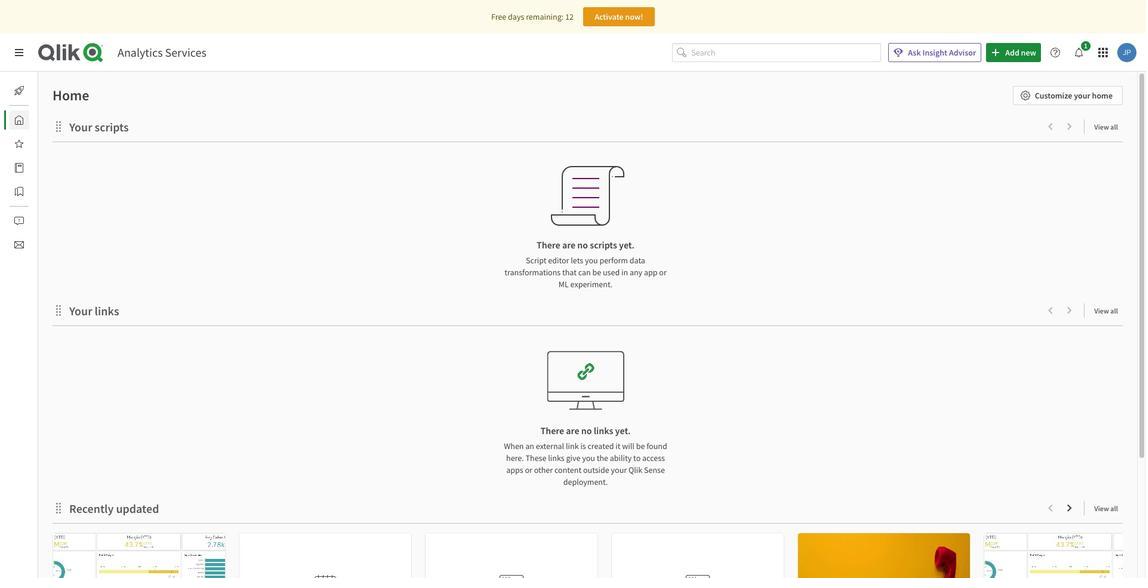 Task type: describe. For each thing, give the bounding box(es) containing it.
yet. for your links
[[615, 425, 631, 437]]

home inside "navigation pane" element
[[38, 115, 59, 125]]

1 qlik sense app image from the left
[[53, 533, 225, 578]]

your inside customize your home button
[[1075, 90, 1091, 101]]

your scripts link
[[69, 119, 134, 134]]

Search text field
[[692, 43, 882, 62]]

ask
[[909, 47, 921, 58]]

outside
[[583, 465, 610, 475]]

days
[[508, 11, 525, 22]]

all for scripts
[[1111, 122, 1119, 131]]

view for your links
[[1095, 306, 1110, 315]]

recently updated
[[69, 501, 159, 516]]

view for your scripts
[[1095, 122, 1110, 131]]

can
[[579, 267, 591, 278]]

your links link
[[69, 303, 124, 318]]

view all for updated
[[1095, 504, 1119, 513]]

getting started image
[[14, 86, 24, 96]]

your scripts
[[69, 119, 129, 134]]

used
[[603, 267, 620, 278]]

be inside there are no scripts yet. script editor lets you perform data transformations that can be used in any app or ml experiment.
[[593, 267, 602, 278]]

apps
[[507, 465, 524, 475]]

0 horizontal spatial scripts
[[95, 119, 129, 134]]

catalog image
[[14, 163, 24, 173]]

transformations
[[505, 267, 561, 278]]

any
[[630, 267, 643, 278]]

data
[[630, 255, 646, 266]]

view all link for your links
[[1095, 303, 1123, 318]]

app
[[644, 267, 658, 278]]

deployment.
[[564, 477, 608, 487]]

external
[[536, 441, 564, 451]]

sense
[[644, 465, 665, 475]]

move collection image for your
[[53, 120, 64, 132]]

your for your links
[[69, 303, 92, 318]]

view all for scripts
[[1095, 122, 1119, 131]]

analytics services
[[118, 45, 207, 60]]

view all link for recently updated
[[1095, 500, 1123, 515]]

are for your scripts
[[563, 239, 576, 251]]

insight
[[923, 47, 948, 58]]

1
[[1085, 41, 1088, 50]]

script
[[526, 255, 547, 266]]

these
[[526, 453, 547, 463]]

free days remaining: 12
[[492, 11, 574, 22]]

customize
[[1035, 90, 1073, 101]]

searchbar element
[[673, 43, 882, 62]]

there for scripts
[[537, 239, 561, 251]]

subscriptions image
[[14, 240, 24, 250]]

you inside there are no links yet. when an external link is created it will be found here. these links give you the ability to access apps or other content outside your qlik sense deployment.
[[582, 453, 595, 463]]

or inside there are no scripts yet. script editor lets you perform data transformations that can be used in any app or ml experiment.
[[660, 267, 667, 278]]

collections image
[[14, 187, 24, 196]]

all for links
[[1111, 306, 1119, 315]]

recently
[[69, 501, 114, 516]]

add new
[[1006, 47, 1037, 58]]

content
[[555, 465, 582, 475]]

there are no links yet. when an external link is created it will be found here. these links give you the ability to access apps or other content outside your qlik sense deployment.
[[504, 425, 668, 487]]

other
[[534, 465, 553, 475]]

in
[[622, 267, 628, 278]]

view all for links
[[1095, 306, 1119, 315]]

open sidebar menu image
[[14, 48, 24, 57]]

created
[[588, 441, 614, 451]]

james peterson image
[[1118, 43, 1137, 62]]

view for recently updated
[[1095, 504, 1110, 513]]

there are no scripts yet. script editor lets you perform data transformations that can be used in any app or ml experiment.
[[505, 239, 667, 290]]



Task type: vqa. For each thing, say whether or not it's contained in the screenshot.
'Delete' BUTTON
no



Task type: locate. For each thing, give the bounding box(es) containing it.
no inside there are no links yet. when an external link is created it will be found here. these links give you the ability to access apps or other content outside your qlik sense deployment.
[[582, 425, 592, 437]]

2 vertical spatial view
[[1095, 504, 1110, 513]]

link
[[566, 441, 579, 451]]

2 vertical spatial links
[[548, 453, 565, 463]]

0 vertical spatial view all
[[1095, 122, 1119, 131]]

advisor
[[950, 47, 977, 58]]

1 view all from the top
[[1095, 122, 1119, 131]]

3 view from the top
[[1095, 504, 1110, 513]]

view all
[[1095, 122, 1119, 131], [1095, 306, 1119, 315], [1095, 504, 1119, 513]]

there inside there are no links yet. when an external link is created it will be found here. these links give you the ability to access apps or other content outside your qlik sense deployment.
[[541, 425, 564, 437]]

here.
[[506, 453, 524, 463]]

0 vertical spatial links
[[95, 303, 119, 318]]

you
[[585, 255, 598, 266], [582, 453, 595, 463]]

1 vertical spatial view all
[[1095, 306, 1119, 315]]

0 vertical spatial or
[[660, 267, 667, 278]]

be
[[593, 267, 602, 278], [636, 441, 645, 451]]

1 horizontal spatial or
[[660, 267, 667, 278]]

1 vertical spatial links
[[594, 425, 614, 437]]

2 vertical spatial view all link
[[1095, 500, 1123, 515]]

no up is
[[582, 425, 592, 437]]

are up lets in the top of the page
[[563, 239, 576, 251]]

2 vertical spatial all
[[1111, 504, 1119, 513]]

it
[[616, 441, 621, 451]]

0 vertical spatial home
[[53, 86, 89, 105]]

0 vertical spatial scripts
[[95, 119, 129, 134]]

home inside main content
[[53, 86, 89, 105]]

you down is
[[582, 453, 595, 463]]

3 qlik sense app image from the left
[[985, 533, 1147, 578]]

perform
[[600, 255, 628, 266]]

there
[[537, 239, 561, 251], [541, 425, 564, 437]]

1 button
[[1070, 41, 1091, 62]]

customize your home button
[[1013, 86, 1123, 105]]

1 vertical spatial view
[[1095, 306, 1110, 315]]

to
[[634, 453, 641, 463]]

yet. up data
[[619, 239, 635, 251]]

there up external
[[541, 425, 564, 437]]

are up link
[[566, 425, 580, 437]]

give
[[566, 453, 581, 463]]

you up 'can'
[[585, 255, 598, 266]]

customize your home
[[1035, 90, 1113, 101]]

activate now! link
[[583, 7, 655, 26]]

move collection image right home icon
[[53, 120, 64, 132]]

no
[[578, 239, 588, 251], [582, 425, 592, 437]]

2 view all link from the top
[[1095, 303, 1123, 318]]

you inside there are no scripts yet. script editor lets you perform data transformations that can be used in any app or ml experiment.
[[585, 255, 598, 266]]

free
[[492, 11, 507, 22]]

there for links
[[541, 425, 564, 437]]

or
[[660, 267, 667, 278], [525, 465, 533, 475]]

an
[[526, 441, 535, 451]]

0 horizontal spatial links
[[95, 303, 119, 318]]

are for your links
[[566, 425, 580, 437]]

editor
[[548, 255, 569, 266]]

0 vertical spatial no
[[578, 239, 588, 251]]

home
[[53, 86, 89, 105], [38, 115, 59, 125]]

analytics services element
[[118, 45, 207, 60]]

0 horizontal spatial or
[[525, 465, 533, 475]]

0 vertical spatial all
[[1111, 122, 1119, 131]]

0 vertical spatial view
[[1095, 122, 1110, 131]]

2 horizontal spatial qlik sense app image
[[985, 533, 1147, 578]]

analytics
[[118, 45, 163, 60]]

1 vertical spatial your
[[69, 303, 92, 318]]

move collection image
[[53, 120, 64, 132], [53, 502, 64, 514]]

1 vertical spatial home
[[38, 115, 59, 125]]

1 vertical spatial there
[[541, 425, 564, 437]]

view all link
[[1095, 119, 1123, 134], [1095, 303, 1123, 318], [1095, 500, 1123, 515]]

your links
[[69, 303, 119, 318]]

alerts image
[[14, 216, 24, 226]]

1 view from the top
[[1095, 122, 1110, 131]]

your right home link
[[69, 119, 92, 134]]

move collection image left recently
[[53, 502, 64, 514]]

qlik
[[629, 465, 643, 475]]

are
[[563, 239, 576, 251], [566, 425, 580, 437]]

1 horizontal spatial links
[[548, 453, 565, 463]]

all for updated
[[1111, 504, 1119, 513]]

3 all from the top
[[1111, 504, 1119, 513]]

2 qlik sense app image from the left
[[798, 533, 970, 578]]

0 vertical spatial are
[[563, 239, 576, 251]]

1 horizontal spatial qlik sense app image
[[798, 533, 970, 578]]

home right home icon
[[38, 115, 59, 125]]

there inside there are no scripts yet. script editor lets you perform data transformations that can be used in any app or ml experiment.
[[537, 239, 561, 251]]

there up editor
[[537, 239, 561, 251]]

access
[[643, 453, 665, 463]]

0 vertical spatial your
[[1075, 90, 1091, 101]]

your inside there are no links yet. when an external link is created it will be found here. these links give you the ability to access apps or other content outside your qlik sense deployment.
[[611, 465, 627, 475]]

yet.
[[619, 239, 635, 251], [615, 425, 631, 437]]

0 vertical spatial your
[[69, 119, 92, 134]]

1 view all link from the top
[[1095, 119, 1123, 134]]

the
[[597, 453, 609, 463]]

your left home
[[1075, 90, 1091, 101]]

0 vertical spatial you
[[585, 255, 598, 266]]

0 vertical spatial move collection image
[[53, 120, 64, 132]]

home main content
[[33, 72, 1147, 578]]

home
[[1093, 90, 1113, 101]]

activate now!
[[595, 11, 644, 22]]

1 vertical spatial move collection image
[[53, 502, 64, 514]]

links right move collection icon
[[95, 303, 119, 318]]

1 vertical spatial all
[[1111, 306, 1119, 315]]

your right move collection icon
[[69, 303, 92, 318]]

scripts inside there are no scripts yet. script editor lets you perform data transformations that can be used in any app or ml experiment.
[[590, 239, 617, 251]]

move collection image
[[53, 304, 64, 316]]

1 vertical spatial are
[[566, 425, 580, 437]]

2 vertical spatial view all
[[1095, 504, 1119, 513]]

1 vertical spatial view all link
[[1095, 303, 1123, 318]]

your
[[1075, 90, 1091, 101], [611, 465, 627, 475]]

recently updated link
[[69, 501, 164, 516]]

1 vertical spatial scripts
[[590, 239, 617, 251]]

navigation pane element
[[0, 76, 59, 259]]

home up 'your scripts'
[[53, 86, 89, 105]]

ask insight advisor button
[[889, 43, 982, 62]]

2 your from the top
[[69, 303, 92, 318]]

ability
[[610, 453, 632, 463]]

move collection image for recently
[[53, 502, 64, 514]]

be right 'can'
[[593, 267, 602, 278]]

add
[[1006, 47, 1020, 58]]

2 horizontal spatial links
[[594, 425, 614, 437]]

2 move collection image from the top
[[53, 502, 64, 514]]

1 horizontal spatial your
[[1075, 90, 1091, 101]]

2 all from the top
[[1111, 306, 1119, 315]]

add new button
[[987, 43, 1042, 62]]

1 move collection image from the top
[[53, 120, 64, 132]]

be right will at the right bottom of the page
[[636, 441, 645, 451]]

or right the apps
[[525, 465, 533, 475]]

0 horizontal spatial qlik sense app image
[[53, 533, 225, 578]]

now!
[[626, 11, 644, 22]]

1 all from the top
[[1111, 122, 1119, 131]]

0 horizontal spatial be
[[593, 267, 602, 278]]

links
[[95, 303, 119, 318], [594, 425, 614, 437], [548, 453, 565, 463]]

scripts
[[95, 119, 129, 134], [590, 239, 617, 251]]

1 vertical spatial or
[[525, 465, 533, 475]]

1 horizontal spatial scripts
[[590, 239, 617, 251]]

0 vertical spatial yet.
[[619, 239, 635, 251]]

home link
[[10, 110, 59, 130]]

3 view all link from the top
[[1095, 500, 1123, 515]]

no inside there are no scripts yet. script editor lets you perform data transformations that can be used in any app or ml experiment.
[[578, 239, 588, 251]]

1 your from the top
[[69, 119, 92, 134]]

found
[[647, 441, 668, 451]]

your down ability
[[611, 465, 627, 475]]

1 horizontal spatial be
[[636, 441, 645, 451]]

2 view all from the top
[[1095, 306, 1119, 315]]

your
[[69, 119, 92, 134], [69, 303, 92, 318]]

yet. inside there are no links yet. when an external link is created it will be found here. these links give you the ability to access apps or other content outside your qlik sense deployment.
[[615, 425, 631, 437]]

no for links
[[582, 425, 592, 437]]

yet. for your scripts
[[619, 239, 635, 251]]

updated
[[116, 501, 159, 516]]

ask insight advisor
[[909, 47, 977, 58]]

are inside there are no scripts yet. script editor lets you perform data transformations that can be used in any app or ml experiment.
[[563, 239, 576, 251]]

when
[[504, 441, 524, 451]]

home image
[[14, 115, 24, 125]]

is
[[581, 441, 586, 451]]

or inside there are no links yet. when an external link is created it will be found here. these links give you the ability to access apps or other content outside your qlik sense deployment.
[[525, 465, 533, 475]]

links up created
[[594, 425, 614, 437]]

all
[[1111, 122, 1119, 131], [1111, 306, 1119, 315], [1111, 504, 1119, 513]]

3 view all from the top
[[1095, 504, 1119, 513]]

are inside there are no links yet. when an external link is created it will be found here. these links give you the ability to access apps or other content outside your qlik sense deployment.
[[566, 425, 580, 437]]

qlik sense app image
[[53, 533, 225, 578], [798, 533, 970, 578], [985, 533, 1147, 578]]

services
[[165, 45, 207, 60]]

2 view from the top
[[1095, 306, 1110, 315]]

1 vertical spatial your
[[611, 465, 627, 475]]

no for scripts
[[578, 239, 588, 251]]

1 vertical spatial no
[[582, 425, 592, 437]]

lets
[[571, 255, 584, 266]]

1 vertical spatial you
[[582, 453, 595, 463]]

that
[[563, 267, 577, 278]]

0 vertical spatial be
[[593, 267, 602, 278]]

no up lets in the top of the page
[[578, 239, 588, 251]]

0 horizontal spatial your
[[611, 465, 627, 475]]

will
[[622, 441, 635, 451]]

view all link for your scripts
[[1095, 119, 1123, 134]]

new
[[1022, 47, 1037, 58]]

ml
[[559, 279, 569, 290]]

be inside there are no links yet. when an external link is created it will be found here. these links give you the ability to access apps or other content outside your qlik sense deployment.
[[636, 441, 645, 451]]

1 vertical spatial yet.
[[615, 425, 631, 437]]

experiment.
[[571, 279, 613, 290]]

0 vertical spatial there
[[537, 239, 561, 251]]

view
[[1095, 122, 1110, 131], [1095, 306, 1110, 315], [1095, 504, 1110, 513]]

yet. up it
[[615, 425, 631, 437]]

remaining:
[[526, 11, 564, 22]]

1 vertical spatial be
[[636, 441, 645, 451]]

or right 'app'
[[660, 267, 667, 278]]

yet. inside there are no scripts yet. script editor lets you perform data transformations that can be used in any app or ml experiment.
[[619, 239, 635, 251]]

your for your scripts
[[69, 119, 92, 134]]

0 vertical spatial view all link
[[1095, 119, 1123, 134]]

links down external
[[548, 453, 565, 463]]

activate
[[595, 11, 624, 22]]

12
[[566, 11, 574, 22]]



